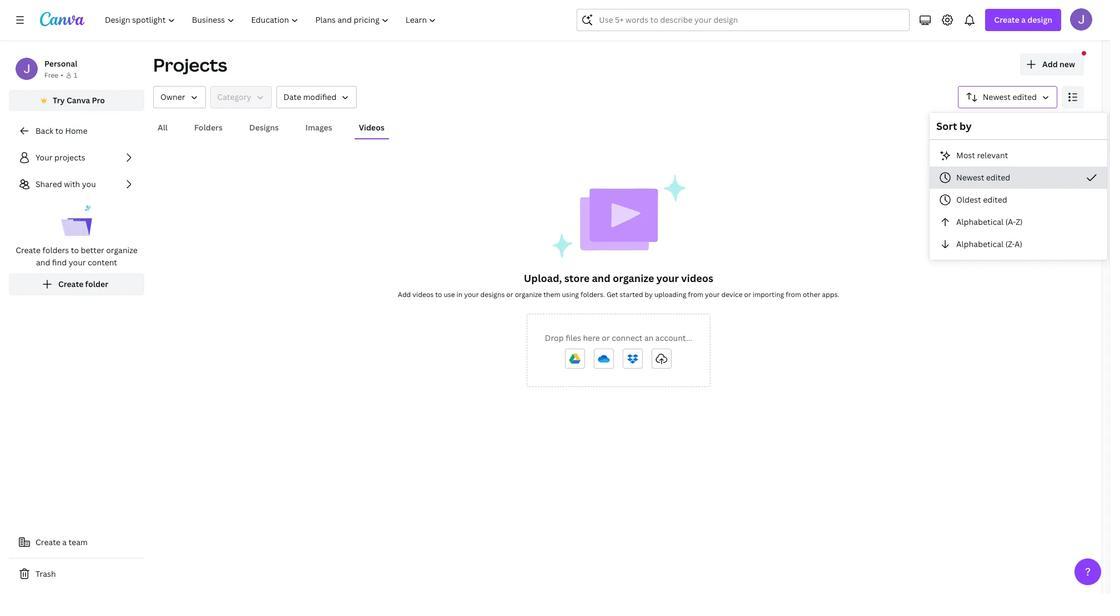 Task type: describe. For each thing, give the bounding box(es) containing it.
back to home link
[[9, 120, 144, 142]]

try canva pro
[[53, 95, 105, 105]]

get
[[607, 290, 618, 299]]

back
[[36, 125, 53, 136]]

videos
[[359, 122, 385, 133]]

personal
[[44, 58, 77, 69]]

2 horizontal spatial organize
[[613, 271, 654, 285]]

Date modified button
[[276, 86, 357, 108]]

alphabetical (z-a)
[[957, 239, 1023, 249]]

create a design
[[995, 14, 1053, 25]]

create for create folders to better organize and find your content
[[16, 245, 41, 255]]

drop
[[545, 333, 564, 343]]

try
[[53, 95, 65, 105]]

folders button
[[190, 117, 227, 138]]

most relevant button
[[930, 144, 1108, 167]]

upload,
[[524, 271, 562, 285]]

shared with you
[[36, 179, 96, 189]]

your right in on the left of the page
[[464, 290, 479, 299]]

oldest edited button
[[930, 189, 1108, 211]]

your left device
[[705, 290, 720, 299]]

you
[[82, 179, 96, 189]]

trash
[[36, 569, 56, 579]]

pro
[[92, 95, 105, 105]]

0 vertical spatial by
[[960, 119, 972, 133]]

alphabetical (z-a) button
[[930, 233, 1108, 255]]

design
[[1028, 14, 1053, 25]]

folder
[[85, 279, 108, 289]]

oldest edited
[[957, 194, 1008, 205]]

use
[[444, 290, 455, 299]]

designs
[[481, 290, 505, 299]]

oldest
[[957, 194, 982, 205]]

edited for oldest edited option
[[983, 194, 1008, 205]]

all
[[158, 122, 168, 133]]

apps.
[[822, 290, 840, 299]]

edited for newest edited option
[[986, 172, 1011, 183]]

canva
[[67, 95, 90, 105]]

add inside upload, store and organize your videos add videos to use in your designs or organize them using folders. get started by uploading from your device or importing from other apps.
[[398, 290, 411, 299]]

home
[[65, 125, 87, 136]]

account...
[[656, 333, 692, 343]]

newest inside newest edited button
[[983, 92, 1011, 102]]

create for create a design
[[995, 14, 1020, 25]]

store
[[565, 271, 590, 285]]

2 vertical spatial organize
[[515, 290, 542, 299]]

better
[[81, 245, 104, 255]]

back to home
[[36, 125, 87, 136]]

relevant
[[977, 150, 1008, 160]]

0 horizontal spatial or
[[507, 290, 513, 299]]

(z-
[[1006, 239, 1015, 249]]

images button
[[301, 117, 337, 138]]

a for team
[[62, 537, 67, 547]]

a for design
[[1022, 14, 1026, 25]]

other
[[803, 290, 821, 299]]

date
[[284, 92, 301, 102]]

free •
[[44, 71, 63, 80]]

started
[[620, 290, 643, 299]]

folders
[[42, 245, 69, 255]]

sort by list box
[[930, 144, 1108, 255]]

alphabetical for alphabetical (a-z)
[[957, 217, 1004, 227]]

here
[[583, 333, 600, 343]]

with
[[64, 179, 80, 189]]

1 vertical spatial videos
[[413, 290, 434, 299]]

newest edited option
[[930, 167, 1108, 189]]

importing
[[753, 290, 784, 299]]

sort by
[[937, 119, 972, 133]]

videos button
[[354, 117, 389, 138]]

in
[[457, 290, 463, 299]]

by inside upload, store and organize your videos add videos to use in your designs or organize them using folders. get started by uploading from your device or importing from other apps.
[[645, 290, 653, 299]]

shared with you link
[[9, 173, 144, 195]]

projects
[[153, 53, 227, 77]]

connect
[[612, 333, 643, 343]]

trash link
[[9, 563, 144, 585]]

newest inside 'newest edited' button
[[957, 172, 985, 183]]

using
[[562, 290, 579, 299]]

alphabetical (a-z) button
[[930, 211, 1108, 233]]



Task type: vqa. For each thing, say whether or not it's contained in the screenshot.
the "+ Add page"
no



Task type: locate. For each thing, give the bounding box(es) containing it.
0 vertical spatial videos
[[681, 271, 714, 285]]

alphabetical for alphabetical (z-a)
[[957, 239, 1004, 249]]

edited down add new dropdown button
[[1013, 92, 1037, 102]]

0 vertical spatial to
[[55, 125, 63, 136]]

1 horizontal spatial add
[[1043, 59, 1058, 69]]

new
[[1060, 59, 1075, 69]]

1 horizontal spatial videos
[[681, 271, 714, 285]]

1 alphabetical from the top
[[957, 217, 1004, 227]]

modified
[[303, 92, 337, 102]]

None search field
[[577, 9, 910, 31]]

them
[[544, 290, 560, 299]]

create folder button
[[9, 273, 144, 295]]

newest edited inside button
[[983, 92, 1037, 102]]

and
[[36, 257, 50, 268], [592, 271, 611, 285]]

0 vertical spatial organize
[[106, 245, 138, 255]]

1
[[74, 71, 77, 80]]

newest edited down add new dropdown button
[[983, 92, 1037, 102]]

newest edited button
[[930, 167, 1108, 189]]

videos
[[681, 271, 714, 285], [413, 290, 434, 299]]

1 horizontal spatial from
[[786, 290, 801, 299]]

videos left use
[[413, 290, 434, 299]]

create folder
[[58, 279, 108, 289]]

1 horizontal spatial organize
[[515, 290, 542, 299]]

edited inside 'newest edited' button
[[986, 172, 1011, 183]]

create inside create a design dropdown button
[[995, 14, 1020, 25]]

1 horizontal spatial a
[[1022, 14, 1026, 25]]

add inside add new dropdown button
[[1043, 59, 1058, 69]]

add left use
[[398, 290, 411, 299]]

your
[[36, 152, 53, 163]]

organize inside "create folders to better organize and find your content"
[[106, 245, 138, 255]]

a inside button
[[62, 537, 67, 547]]

edited down relevant
[[986, 172, 1011, 183]]

jacob simon image
[[1070, 8, 1093, 31]]

create folders to better organize and find your content
[[16, 245, 138, 268]]

2 from from the left
[[786, 290, 801, 299]]

and left find
[[36, 257, 50, 268]]

owner
[[160, 92, 185, 102]]

create a team
[[36, 537, 88, 547]]

your up uploading
[[657, 271, 679, 285]]

create inside "create folders to better organize and find your content"
[[16, 245, 41, 255]]

alphabetical
[[957, 217, 1004, 227], [957, 239, 1004, 249]]

alphabetical inside alphabetical (z-a) button
[[957, 239, 1004, 249]]

create for create folder
[[58, 279, 83, 289]]

0 horizontal spatial and
[[36, 257, 50, 268]]

and inside upload, store and organize your videos add videos to use in your designs or organize them using folders. get started by uploading from your device or importing from other apps.
[[592, 271, 611, 285]]

alphabetical inside alphabetical (a-z) button
[[957, 217, 1004, 227]]

designs
[[249, 122, 279, 133]]

create left design
[[995, 14, 1020, 25]]

1 from from the left
[[688, 290, 704, 299]]

a
[[1022, 14, 1026, 25], [62, 537, 67, 547]]

0 vertical spatial newest edited
[[983, 92, 1037, 102]]

a left design
[[1022, 14, 1026, 25]]

newest edited down most relevant
[[957, 172, 1011, 183]]

add left new
[[1043, 59, 1058, 69]]

by right "started"
[[645, 290, 653, 299]]

alphabetical down alphabetical (a-z) on the right top of page
[[957, 239, 1004, 249]]

create a design button
[[986, 9, 1062, 31]]

Owner button
[[153, 86, 206, 108]]

0 vertical spatial alphabetical
[[957, 217, 1004, 227]]

2 vertical spatial edited
[[983, 194, 1008, 205]]

edited
[[1013, 92, 1037, 102], [986, 172, 1011, 183], [983, 194, 1008, 205]]

edited inside oldest edited button
[[983, 194, 1008, 205]]

Search search field
[[599, 9, 888, 31]]

to right back
[[55, 125, 63, 136]]

an
[[645, 333, 654, 343]]

list containing your projects
[[9, 147, 144, 295]]

1 vertical spatial edited
[[986, 172, 1011, 183]]

0 horizontal spatial organize
[[106, 245, 138, 255]]

0 vertical spatial edited
[[1013, 92, 1037, 102]]

or right device
[[744, 290, 751, 299]]

organize
[[106, 245, 138, 255], [613, 271, 654, 285], [515, 290, 542, 299]]

newest edited
[[983, 92, 1037, 102], [957, 172, 1011, 183]]

edited up alphabetical (a-z) on the right top of page
[[983, 194, 1008, 205]]

1 vertical spatial newest edited
[[957, 172, 1011, 183]]

images
[[306, 122, 332, 133]]

your right find
[[69, 257, 86, 268]]

most
[[957, 150, 976, 160]]

a inside dropdown button
[[1022, 14, 1026, 25]]

1 horizontal spatial or
[[602, 333, 610, 343]]

to left 'better'
[[71, 245, 79, 255]]

free
[[44, 71, 58, 80]]

z)
[[1016, 217, 1023, 227]]

alphabetical (z-a) option
[[930, 233, 1108, 255]]

try canva pro button
[[9, 90, 144, 111]]

a left team
[[62, 537, 67, 547]]

alphabetical (a-z)
[[957, 217, 1023, 227]]

alphabetical (a-z) option
[[930, 211, 1108, 233]]

all button
[[153, 117, 172, 138]]

•
[[61, 71, 63, 80]]

1 vertical spatial alphabetical
[[957, 239, 1004, 249]]

0 horizontal spatial to
[[55, 125, 63, 136]]

projects
[[54, 152, 85, 163]]

organize up the content
[[106, 245, 138, 255]]

edited inside newest edited button
[[1013, 92, 1037, 102]]

organize up "started"
[[613, 271, 654, 285]]

device
[[722, 290, 743, 299]]

0 horizontal spatial by
[[645, 290, 653, 299]]

and inside "create folders to better organize and find your content"
[[36, 257, 50, 268]]

most relevant option
[[930, 144, 1108, 167]]

folders.
[[581, 290, 605, 299]]

from left other
[[786, 290, 801, 299]]

1 horizontal spatial to
[[71, 245, 79, 255]]

1 vertical spatial add
[[398, 290, 411, 299]]

2 alphabetical from the top
[[957, 239, 1004, 249]]

0 horizontal spatial add
[[398, 290, 411, 299]]

0 vertical spatial a
[[1022, 14, 1026, 25]]

2 horizontal spatial to
[[435, 290, 442, 299]]

to inside upload, store and organize your videos add videos to use in your designs or organize them using folders. get started by uploading from your device or importing from other apps.
[[435, 290, 442, 299]]

0 vertical spatial and
[[36, 257, 50, 268]]

newest
[[983, 92, 1011, 102], [957, 172, 985, 183]]

a)
[[1015, 239, 1023, 249]]

files
[[566, 333, 581, 343]]

content
[[88, 257, 117, 268]]

1 vertical spatial to
[[71, 245, 79, 255]]

list
[[9, 147, 144, 295]]

top level navigation element
[[98, 9, 446, 31]]

1 vertical spatial organize
[[613, 271, 654, 285]]

or right here
[[602, 333, 610, 343]]

your inside "create folders to better organize and find your content"
[[69, 257, 86, 268]]

0 horizontal spatial from
[[688, 290, 704, 299]]

add
[[1043, 59, 1058, 69], [398, 290, 411, 299]]

most relevant
[[957, 150, 1008, 160]]

date modified
[[284, 92, 337, 102]]

from
[[688, 290, 704, 299], [786, 290, 801, 299]]

find
[[52, 257, 67, 268]]

1 vertical spatial a
[[62, 537, 67, 547]]

0 vertical spatial newest
[[983, 92, 1011, 102]]

2 vertical spatial to
[[435, 290, 442, 299]]

to left use
[[435, 290, 442, 299]]

drop files here or connect an account...
[[545, 333, 692, 343]]

add new
[[1043, 59, 1075, 69]]

create for create a team
[[36, 537, 60, 547]]

1 vertical spatial by
[[645, 290, 653, 299]]

to inside "create folders to better organize and find your content"
[[71, 245, 79, 255]]

folders
[[194, 122, 223, 133]]

your
[[69, 257, 86, 268], [657, 271, 679, 285], [464, 290, 479, 299], [705, 290, 720, 299]]

category
[[217, 92, 251, 102]]

team
[[69, 537, 88, 547]]

create inside the create a team button
[[36, 537, 60, 547]]

and up "folders."
[[592, 271, 611, 285]]

designs button
[[245, 117, 283, 138]]

your projects
[[36, 152, 85, 163]]

2 horizontal spatial or
[[744, 290, 751, 299]]

create inside create folder button
[[58, 279, 83, 289]]

shared
[[36, 179, 62, 189]]

1 horizontal spatial and
[[592, 271, 611, 285]]

videos up uploading
[[681, 271, 714, 285]]

to inside back to home link
[[55, 125, 63, 136]]

oldest edited option
[[930, 189, 1108, 211]]

from right uploading
[[688, 290, 704, 299]]

Category button
[[210, 86, 272, 108]]

by right sort
[[960, 119, 972, 133]]

alphabetical down the oldest edited
[[957, 217, 1004, 227]]

0 horizontal spatial videos
[[413, 290, 434, 299]]

to
[[55, 125, 63, 136], [71, 245, 79, 255], [435, 290, 442, 299]]

add new button
[[1020, 53, 1084, 76]]

newest edited inside button
[[957, 172, 1011, 183]]

1 horizontal spatial by
[[960, 119, 972, 133]]

1 vertical spatial and
[[592, 271, 611, 285]]

create left folders
[[16, 245, 41, 255]]

1 vertical spatial newest
[[957, 172, 985, 183]]

organize down upload,
[[515, 290, 542, 299]]

or right designs
[[507, 290, 513, 299]]

(a-
[[1006, 217, 1016, 227]]

0 vertical spatial add
[[1043, 59, 1058, 69]]

Sort by button
[[958, 86, 1058, 108]]

upload, store and organize your videos add videos to use in your designs or organize them using folders. get started by uploading from your device or importing from other apps.
[[398, 271, 840, 299]]

create a team button
[[9, 531, 144, 554]]

0 horizontal spatial a
[[62, 537, 67, 547]]

create down find
[[58, 279, 83, 289]]

uploading
[[655, 290, 687, 299]]

create left team
[[36, 537, 60, 547]]

sort
[[937, 119, 957, 133]]

your projects link
[[9, 147, 144, 169]]



